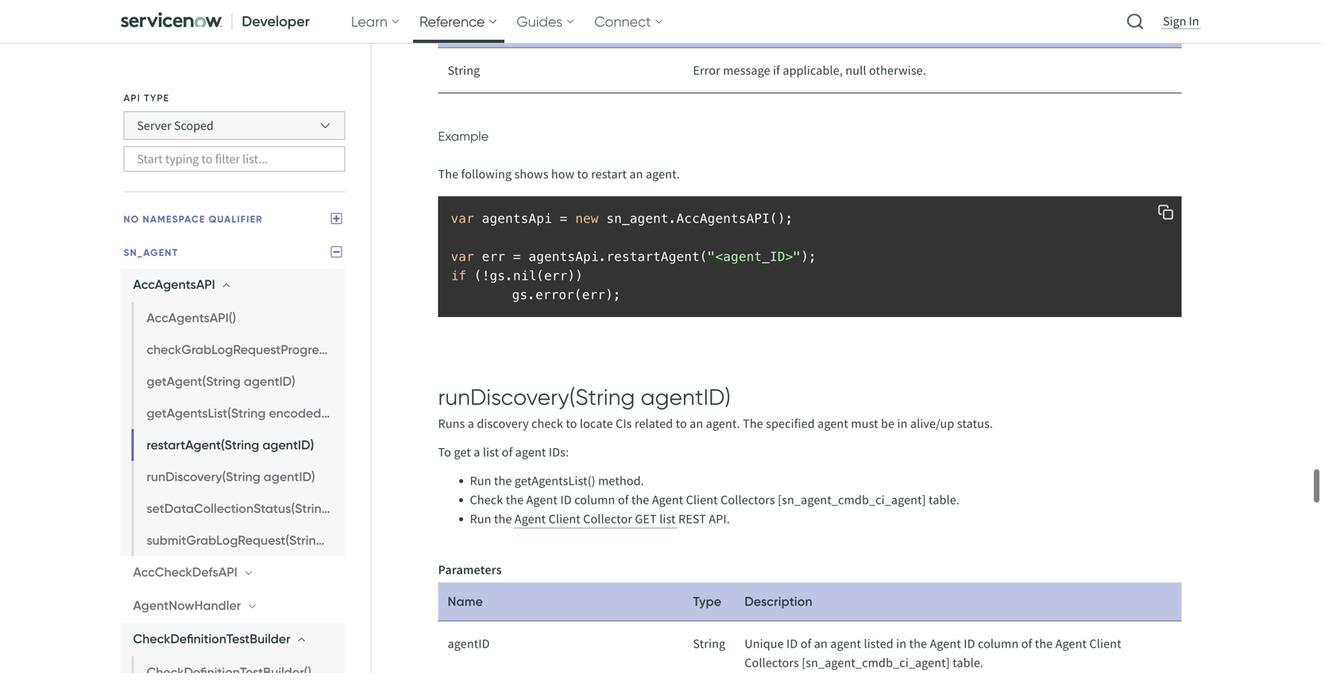 Task type: locate. For each thing, give the bounding box(es) containing it.
connect button
[[588, 0, 670, 43]]

connect
[[595, 13, 651, 30]]

sign
[[1163, 13, 1187, 29]]

reference
[[420, 13, 485, 30]]

guides button
[[511, 0, 582, 43]]

developer
[[242, 12, 310, 30]]

sign in button
[[1160, 12, 1203, 30]]

sign in
[[1163, 13, 1200, 29]]



Task type: describe. For each thing, give the bounding box(es) containing it.
reference button
[[413, 0, 504, 43]]

developer link
[[114, 0, 319, 43]]

guides
[[517, 13, 563, 30]]

learn
[[351, 13, 388, 30]]

learn button
[[345, 0, 407, 43]]

in
[[1189, 13, 1200, 29]]



